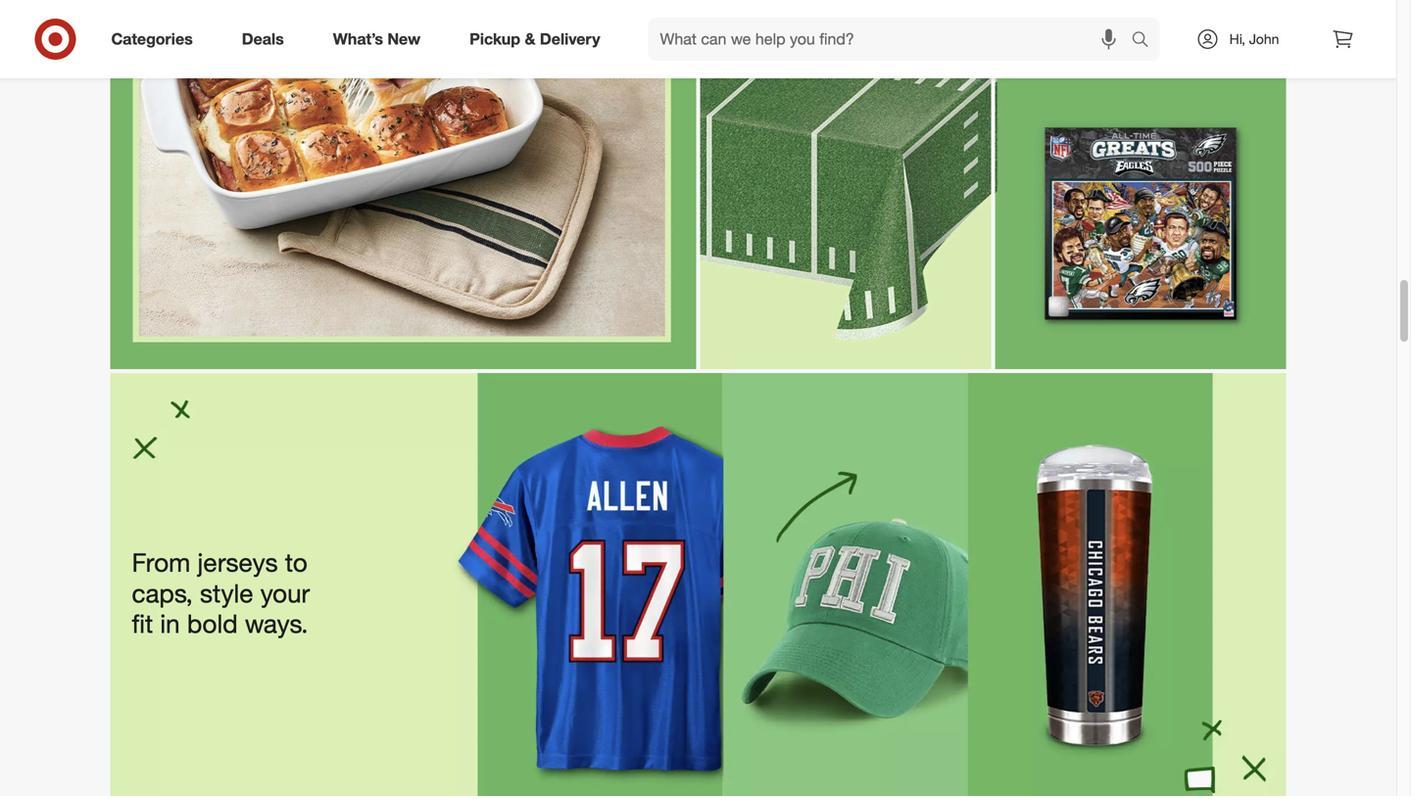 Task type: vqa. For each thing, say whether or not it's contained in the screenshot.
What'S
yes



Task type: describe. For each thing, give the bounding box(es) containing it.
jerseys
[[198, 548, 278, 578]]

deals
[[242, 29, 284, 49]]

in
[[160, 609, 180, 640]]

to
[[285, 548, 308, 578]]

john
[[1250, 30, 1280, 48]]

hi,
[[1230, 30, 1246, 48]]

categories
[[111, 29, 193, 49]]

ways.
[[245, 609, 308, 640]]

hi, john
[[1230, 30, 1280, 48]]

what's
[[333, 29, 383, 49]]

categories link
[[95, 18, 217, 61]]

from
[[132, 548, 190, 578]]

fit
[[132, 609, 153, 640]]

What can we help you find? suggestions appear below search field
[[648, 18, 1137, 61]]

deals link
[[225, 18, 309, 61]]



Task type: locate. For each thing, give the bounding box(es) containing it.
pickup
[[470, 29, 521, 49]]

bold
[[187, 609, 238, 640]]

search button
[[1123, 18, 1170, 65]]

your
[[260, 578, 310, 609]]

style
[[200, 578, 253, 609]]

caps,
[[132, 578, 193, 609]]

what's new link
[[316, 18, 445, 61]]

from jerseys to caps, style your fit in bold ways.
[[132, 548, 317, 640]]

&
[[525, 29, 536, 49]]

search
[[1123, 31, 1170, 51]]

pickup & delivery link
[[453, 18, 625, 61]]

delivery
[[540, 29, 600, 49]]

what's new
[[333, 29, 421, 49]]

pickup & delivery
[[470, 29, 600, 49]]

new
[[388, 29, 421, 49]]



